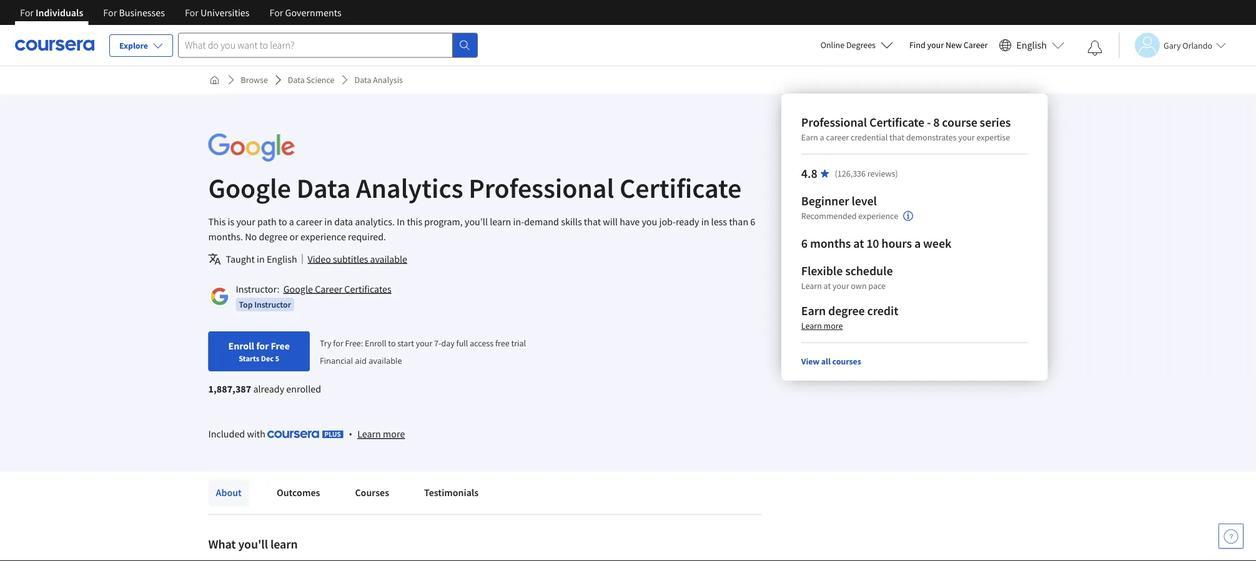 Task type: locate. For each thing, give the bounding box(es) containing it.
more up view all courses
[[824, 320, 843, 332]]

enroll up starts at the left bottom of page
[[228, 340, 254, 352]]

2 vertical spatial learn
[[357, 428, 381, 441]]

for left universities
[[185, 6, 199, 19]]

1 horizontal spatial more
[[824, 320, 843, 332]]

2 horizontal spatial a
[[914, 236, 921, 251]]

1 horizontal spatial learn
[[490, 215, 511, 228]]

degree inside this is your path to a career in data analytics. in this program, you'll learn in-demand skills that will have you job-ready in less than 6 months. no degree or experience required.
[[259, 230, 288, 243]]

that
[[889, 132, 904, 143], [584, 215, 601, 228]]

view
[[801, 356, 820, 367]]

businesses
[[119, 6, 165, 19]]

0 horizontal spatial a
[[289, 215, 294, 228]]

skills
[[561, 215, 582, 228]]

for inside enroll for free starts dec 5
[[256, 340, 269, 352]]

your left 7-
[[416, 338, 432, 349]]

1 vertical spatial a
[[289, 215, 294, 228]]

professional up demand
[[469, 171, 614, 205]]

1 vertical spatial more
[[383, 428, 405, 441]]

english
[[1016, 39, 1047, 52], [267, 253, 297, 265]]

already
[[253, 383, 284, 395]]

1 vertical spatial 6
[[801, 236, 808, 251]]

a up or
[[289, 215, 294, 228]]

for individuals
[[20, 6, 83, 19]]

your left own
[[833, 280, 849, 292]]

1 earn from the top
[[801, 132, 818, 143]]

free
[[271, 340, 290, 352]]

learn more link right •
[[357, 427, 405, 442]]

more
[[824, 320, 843, 332], [383, 428, 405, 441]]

1 vertical spatial at
[[824, 280, 831, 292]]

2 vertical spatial a
[[914, 236, 921, 251]]

experience down level
[[858, 211, 898, 222]]

online degrees button
[[810, 31, 903, 59]]

for left the governments
[[269, 6, 283, 19]]

earn up 4.8
[[801, 132, 818, 143]]

online
[[820, 39, 845, 51]]

data analysis link
[[349, 69, 408, 91]]

about link
[[208, 479, 249, 507]]

explore button
[[109, 34, 173, 57]]

experience up video
[[300, 230, 346, 243]]

data for data science
[[288, 74, 305, 86]]

1 vertical spatial available
[[369, 355, 402, 366]]

to inside this is your path to a career in data analytics. in this program, you'll learn in-demand skills that will have you job-ready in less than 6 months. no degree or experience required.
[[278, 215, 287, 228]]

career down video
[[315, 283, 342, 295]]

degree down path
[[259, 230, 288, 243]]

1 for from the left
[[20, 6, 34, 19]]

0 vertical spatial a
[[820, 132, 824, 143]]

1 horizontal spatial career
[[964, 39, 988, 51]]

0 horizontal spatial certificate
[[620, 171, 741, 205]]

required.
[[348, 230, 386, 243]]

0 vertical spatial certificate
[[869, 115, 924, 130]]

than
[[729, 215, 748, 228]]

1 horizontal spatial career
[[826, 132, 849, 143]]

google up the instructor
[[283, 283, 313, 295]]

0 vertical spatial professional
[[801, 115, 867, 130]]

that inside professional certificate - 8 course series earn a career credential that demonstrates your expertise
[[889, 132, 904, 143]]

that inside this is your path to a career in data analytics. in this program, you'll learn in-demand skills that will have you job-ready in less than 6 months. no degree or experience required.
[[584, 215, 601, 228]]

hours
[[882, 236, 912, 251]]

your inside the find your new career link
[[927, 39, 944, 51]]

career up or
[[296, 215, 322, 228]]

4 for from the left
[[269, 6, 283, 19]]

your
[[927, 39, 944, 51], [958, 132, 975, 143], [236, 215, 255, 228], [833, 280, 849, 292], [416, 338, 432, 349]]

available right 'aid'
[[369, 355, 402, 366]]

0 horizontal spatial career
[[315, 283, 342, 295]]

0 horizontal spatial english
[[267, 253, 297, 265]]

free
[[495, 338, 509, 349]]

english inside button
[[1016, 39, 1047, 52]]

1 vertical spatial english
[[267, 253, 297, 265]]

google inside instructor: google career certificates top instructor
[[283, 283, 313, 295]]

for up dec
[[256, 340, 269, 352]]

for left individuals
[[20, 6, 34, 19]]

find your new career
[[909, 39, 988, 51]]

coursera plus image
[[267, 431, 344, 438]]

that right credential
[[889, 132, 904, 143]]

view all courses link
[[801, 356, 861, 367]]

data analysis
[[354, 74, 403, 86]]

learn right you'll
[[270, 537, 298, 552]]

career right new
[[964, 39, 988, 51]]

1 vertical spatial learn more link
[[357, 427, 405, 442]]

data for data analysis
[[354, 74, 371, 86]]

google up path
[[208, 171, 291, 205]]

in right taught at the left of the page
[[257, 253, 265, 265]]

video
[[308, 253, 331, 265]]

for for businesses
[[103, 6, 117, 19]]

in left less
[[701, 215, 709, 228]]

experience
[[858, 211, 898, 222], [300, 230, 346, 243]]

for right try on the left bottom of the page
[[333, 338, 343, 349]]

learn up view
[[801, 320, 822, 332]]

credential
[[851, 132, 888, 143]]

0 vertical spatial english
[[1016, 39, 1047, 52]]

this
[[407, 215, 422, 228]]

data science
[[288, 74, 334, 86]]

0 vertical spatial career
[[826, 132, 849, 143]]

learn right •
[[357, 428, 381, 441]]

more right •
[[383, 428, 405, 441]]

science
[[306, 74, 334, 86]]

starts
[[239, 354, 259, 364]]

to left start
[[388, 338, 396, 349]]

1 horizontal spatial enroll
[[365, 338, 386, 349]]

certificate up ready
[[620, 171, 741, 205]]

coursera image
[[15, 35, 94, 55]]

that left will
[[584, 215, 601, 228]]

0 vertical spatial at
[[853, 236, 864, 251]]

0 horizontal spatial 6
[[750, 215, 755, 228]]

google career certificates image
[[210, 287, 229, 306]]

at left "10"
[[853, 236, 864, 251]]

career inside this is your path to a career in data analytics. in this program, you'll learn in-demand skills that will have you job-ready in less than 6 months. no degree or experience required.
[[296, 215, 322, 228]]

your down course
[[958, 132, 975, 143]]

1 vertical spatial professional
[[469, 171, 614, 205]]

0 horizontal spatial to
[[278, 215, 287, 228]]

your right find on the right
[[927, 39, 944, 51]]

0 vertical spatial learn
[[801, 280, 822, 292]]

a left week
[[914, 236, 921, 251]]

7-
[[434, 338, 441, 349]]

for
[[20, 6, 34, 19], [103, 6, 117, 19], [185, 6, 199, 19], [269, 6, 283, 19]]

1 horizontal spatial english
[[1016, 39, 1047, 52]]

demand
[[524, 215, 559, 228]]

months.
[[208, 230, 243, 243]]

1 horizontal spatial to
[[388, 338, 396, 349]]

professional
[[801, 115, 867, 130], [469, 171, 614, 205]]

0 horizontal spatial enroll
[[228, 340, 254, 352]]

a for 6 months at 10 hours a week
[[914, 236, 921, 251]]

0 horizontal spatial for
[[256, 340, 269, 352]]

0 vertical spatial 6
[[750, 215, 755, 228]]

in-
[[513, 215, 524, 228]]

data
[[288, 74, 305, 86], [354, 74, 371, 86], [296, 171, 351, 205]]

0 horizontal spatial learn more link
[[357, 427, 405, 442]]

0 vertical spatial earn
[[801, 132, 818, 143]]

0 vertical spatial learn
[[490, 215, 511, 228]]

0 horizontal spatial that
[[584, 215, 601, 228]]

certificate inside professional certificate - 8 course series earn a career credential that demonstrates your expertise
[[869, 115, 924, 130]]

learn left in-
[[490, 215, 511, 228]]

0 vertical spatial more
[[824, 320, 843, 332]]

taught in english
[[226, 253, 297, 265]]

to right path
[[278, 215, 287, 228]]

0 horizontal spatial career
[[296, 215, 322, 228]]

1 horizontal spatial certificate
[[869, 115, 924, 130]]

1 vertical spatial earn
[[801, 303, 826, 319]]

1 horizontal spatial at
[[853, 236, 864, 251]]

for
[[333, 338, 343, 349], [256, 340, 269, 352]]

at down flexible
[[824, 280, 831, 292]]

try
[[320, 338, 331, 349]]

recommended
[[801, 211, 857, 222]]

0 horizontal spatial professional
[[469, 171, 614, 205]]

in
[[324, 215, 332, 228], [701, 215, 709, 228], [257, 253, 265, 265]]

instructor: google career certificates top instructor
[[236, 283, 391, 310]]

learn inside earn degree credit learn more
[[801, 320, 822, 332]]

gary orlando button
[[1119, 33, 1226, 58]]

path
[[257, 215, 276, 228]]

5
[[275, 354, 279, 364]]

to inside try for free: enroll to start your 7-day full access free trial financial aid available
[[388, 338, 396, 349]]

google
[[208, 171, 291, 205], [283, 283, 313, 295]]

1 vertical spatial degree
[[828, 303, 865, 319]]

earn down flexible
[[801, 303, 826, 319]]

your inside try for free: enroll to start your 7-day full access free trial financial aid available
[[416, 338, 432, 349]]

learn
[[490, 215, 511, 228], [270, 537, 298, 552]]

enroll
[[365, 338, 386, 349], [228, 340, 254, 352]]

0 vertical spatial learn more link
[[801, 320, 843, 332]]

included
[[208, 428, 245, 440]]

dec
[[261, 354, 274, 364]]

enroll right "free:"
[[365, 338, 386, 349]]

0 horizontal spatial more
[[383, 428, 405, 441]]

1 vertical spatial career
[[296, 215, 322, 228]]

for for universities
[[185, 6, 199, 19]]

included with
[[208, 428, 267, 440]]

pace
[[868, 280, 886, 292]]

0 vertical spatial to
[[278, 215, 287, 228]]

available inside button
[[370, 253, 407, 265]]

degree inside earn degree credit learn more
[[828, 303, 865, 319]]

1 vertical spatial experience
[[300, 230, 346, 243]]

learn more link up all
[[801, 320, 843, 332]]

0 vertical spatial career
[[964, 39, 988, 51]]

video subtitles available
[[308, 253, 407, 265]]

outcomes link
[[269, 479, 328, 507]]

help center image
[[1224, 529, 1239, 544]]

for for individuals
[[20, 6, 34, 19]]

degree down own
[[828, 303, 865, 319]]

information about difficulty level pre-requisites. image
[[903, 211, 913, 221]]

in
[[397, 215, 405, 228]]

available down required.
[[370, 253, 407, 265]]

you'll
[[465, 215, 488, 228]]

2 earn from the top
[[801, 303, 826, 319]]

6 inside this is your path to a career in data analytics. in this program, you'll learn in-demand skills that will have you job-ready in less than 6 months. no degree or experience required.
[[750, 215, 755, 228]]

a inside this is your path to a career in data analytics. in this program, you'll learn in-demand skills that will have you job-ready in less than 6 months. no degree or experience required.
[[289, 215, 294, 228]]

a left credential
[[820, 132, 824, 143]]

english button
[[994, 25, 1069, 66]]

your right is
[[236, 215, 255, 228]]

1 horizontal spatial for
[[333, 338, 343, 349]]

beginner level
[[801, 193, 877, 209]]

None search field
[[178, 33, 478, 58]]

1 vertical spatial learn
[[270, 537, 298, 552]]

0 vertical spatial available
[[370, 253, 407, 265]]

certificate up credential
[[869, 115, 924, 130]]

for for try
[[333, 338, 343, 349]]

a for this is your path to a career in data analytics. in this program, you'll learn in-demand skills that will have you job-ready in less than 6 months. no degree or experience required.
[[289, 215, 294, 228]]

2 for from the left
[[103, 6, 117, 19]]

6 months at 10 hours a week
[[801, 236, 951, 251]]

2 horizontal spatial in
[[701, 215, 709, 228]]

or
[[290, 230, 298, 243]]

1 horizontal spatial a
[[820, 132, 824, 143]]

data left analysis in the left top of the page
[[354, 74, 371, 86]]

demonstrates
[[906, 132, 956, 143]]

for inside try for free: enroll to start your 7-day full access free trial financial aid available
[[333, 338, 343, 349]]

credit
[[867, 303, 898, 319]]

1 vertical spatial that
[[584, 215, 601, 228]]

courses link
[[348, 479, 397, 507]]

0 horizontal spatial degree
[[259, 230, 288, 243]]

for left businesses
[[103, 6, 117, 19]]

1 horizontal spatial that
[[889, 132, 904, 143]]

6 left months
[[801, 236, 808, 251]]

for for governments
[[269, 6, 283, 19]]

career left credential
[[826, 132, 849, 143]]

in left data
[[324, 215, 332, 228]]

ready
[[676, 215, 699, 228]]

online degrees
[[820, 39, 876, 51]]

about
[[216, 487, 242, 499]]

1 vertical spatial learn
[[801, 320, 822, 332]]

professional up credential
[[801, 115, 867, 130]]

more inside the • learn more
[[383, 428, 405, 441]]

1 horizontal spatial learn more link
[[801, 320, 843, 332]]

1 horizontal spatial professional
[[801, 115, 867, 130]]

free:
[[345, 338, 363, 349]]

1 vertical spatial to
[[388, 338, 396, 349]]

more inside earn degree credit learn more
[[824, 320, 843, 332]]

to
[[278, 215, 287, 228], [388, 338, 396, 349]]

data left science
[[288, 74, 305, 86]]

for universities
[[185, 6, 250, 19]]

0 vertical spatial experience
[[858, 211, 898, 222]]

learn down flexible
[[801, 280, 822, 292]]

learn
[[801, 280, 822, 292], [801, 320, 822, 332], [357, 428, 381, 441]]

expertise
[[977, 132, 1010, 143]]

1 vertical spatial career
[[315, 283, 342, 295]]

1 vertical spatial google
[[283, 283, 313, 295]]

0 vertical spatial degree
[[259, 230, 288, 243]]

1 horizontal spatial in
[[324, 215, 332, 228]]

6
[[750, 215, 755, 228], [801, 236, 808, 251]]

3 for from the left
[[185, 6, 199, 19]]

to for enroll
[[388, 338, 396, 349]]

0 horizontal spatial at
[[824, 280, 831, 292]]

What do you want to learn? text field
[[178, 33, 453, 58]]

1 horizontal spatial degree
[[828, 303, 865, 319]]

view all courses
[[801, 356, 861, 367]]

6 right 'than' at right top
[[750, 215, 755, 228]]

0 vertical spatial that
[[889, 132, 904, 143]]

0 horizontal spatial experience
[[300, 230, 346, 243]]



Task type: vqa. For each thing, say whether or not it's contained in the screenshot.
bottommost Professional
yes



Task type: describe. For each thing, give the bounding box(es) containing it.
will
[[603, 215, 618, 228]]

subtitles
[[333, 253, 368, 265]]

find your new career link
[[903, 37, 994, 53]]

outcomes
[[277, 487, 320, 499]]

video subtitles available button
[[308, 252, 407, 267]]

1 vertical spatial certificate
[[620, 171, 741, 205]]

universities
[[201, 6, 250, 19]]

to for path
[[278, 215, 287, 228]]

new
[[946, 39, 962, 51]]

learn more link for learn
[[357, 427, 405, 442]]

level
[[852, 193, 877, 209]]

access
[[470, 338, 494, 349]]

enroll inside enroll for free starts dec 5
[[228, 340, 254, 352]]

taught
[[226, 253, 255, 265]]

instructor:
[[236, 283, 279, 295]]

week
[[923, 236, 951, 251]]

earn inside professional certificate - 8 course series earn a career credential that demonstrates your expertise
[[801, 132, 818, 143]]

show notifications image
[[1087, 41, 1102, 56]]

learn inside this is your path to a career in data analytics. in this program, you'll learn in-demand skills that will have you job-ready in less than 6 months. no degree or experience required.
[[490, 215, 511, 228]]

8
[[933, 115, 940, 130]]

earn inside earn degree credit learn more
[[801, 303, 826, 319]]

full
[[456, 338, 468, 349]]

(126,336 reviews)
[[835, 168, 898, 179]]

trial
[[511, 338, 526, 349]]

1,887,387
[[208, 383, 251, 395]]

beginner
[[801, 193, 849, 209]]

you
[[642, 215, 657, 228]]

job-
[[659, 215, 676, 228]]

your inside flexible schedule learn at your own pace
[[833, 280, 849, 292]]

this
[[208, 215, 226, 228]]

professional inside professional certificate - 8 course series earn a career credential that demonstrates your expertise
[[801, 115, 867, 130]]

orlando
[[1182, 40, 1212, 51]]

with
[[247, 428, 265, 440]]

google career certificates link
[[283, 283, 391, 295]]

all
[[821, 356, 831, 367]]

• learn more
[[349, 427, 405, 441]]

less
[[711, 215, 727, 228]]

testimonials
[[424, 487, 479, 499]]

months
[[810, 236, 851, 251]]

your inside this is your path to a career in data analytics. in this program, you'll learn in-demand skills that will have you job-ready in less than 6 months. no degree or experience required.
[[236, 215, 255, 228]]

explore
[[119, 40, 148, 51]]

available inside try for free: enroll to start your 7-day full access free trial financial aid available
[[369, 355, 402, 366]]

analytics.
[[355, 215, 395, 228]]

reviews)
[[867, 168, 898, 179]]

testimonials link
[[417, 479, 486, 507]]

career inside professional certificate - 8 course series earn a career credential that demonstrates your expertise
[[826, 132, 849, 143]]

financial aid available button
[[320, 355, 402, 366]]

0 vertical spatial google
[[208, 171, 291, 205]]

0 horizontal spatial learn
[[270, 537, 298, 552]]

learn inside flexible schedule learn at your own pace
[[801, 280, 822, 292]]

try for free: enroll to start your 7-day full access free trial financial aid available
[[320, 338, 526, 366]]

professional certificate - 8 course series earn a career credential that demonstrates your expertise
[[801, 115, 1011, 143]]

1 horizontal spatial 6
[[801, 236, 808, 251]]

browse link
[[236, 69, 273, 91]]

a inside professional certificate - 8 course series earn a career credential that demonstrates your expertise
[[820, 132, 824, 143]]

learn more link for degree
[[801, 320, 843, 332]]

learn inside the • learn more
[[357, 428, 381, 441]]

enroll for free starts dec 5
[[228, 340, 290, 364]]

career inside instructor: google career certificates top instructor
[[315, 283, 342, 295]]

what you'll learn
[[208, 537, 298, 552]]

top
[[239, 299, 253, 310]]

at inside flexible schedule learn at your own pace
[[824, 280, 831, 292]]

flexible schedule learn at your own pace
[[801, 263, 893, 292]]

10
[[866, 236, 879, 251]]

-
[[927, 115, 931, 130]]

day
[[441, 338, 455, 349]]

•
[[349, 427, 352, 441]]

enroll inside try for free: enroll to start your 7-day full access free trial financial aid available
[[365, 338, 386, 349]]

series
[[980, 115, 1011, 130]]

home image
[[210, 75, 220, 85]]

program,
[[424, 215, 463, 228]]

individuals
[[36, 6, 83, 19]]

1 horizontal spatial experience
[[858, 211, 898, 222]]

is
[[228, 215, 234, 228]]

this is your path to a career in data analytics. in this program, you'll learn in-demand skills that will have you job-ready in less than 6 months. no degree or experience required.
[[208, 215, 755, 243]]

data up data
[[296, 171, 351, 205]]

analytics
[[356, 171, 463, 205]]

0 horizontal spatial in
[[257, 253, 265, 265]]

courses
[[832, 356, 861, 367]]

earn degree credit learn more
[[801, 303, 898, 332]]

google image
[[208, 134, 294, 162]]

browse
[[241, 74, 268, 86]]

analysis
[[373, 74, 403, 86]]

4.8
[[801, 166, 817, 181]]

start
[[397, 338, 414, 349]]

what
[[208, 537, 236, 552]]

google data analytics professional certificate
[[208, 171, 741, 205]]

find
[[909, 39, 925, 51]]

own
[[851, 280, 867, 292]]

for for enroll
[[256, 340, 269, 352]]

your inside professional certificate - 8 course series earn a career credential that demonstrates your expertise
[[958, 132, 975, 143]]

banner navigation
[[10, 0, 351, 25]]

certificates
[[344, 283, 391, 295]]

data science link
[[283, 69, 339, 91]]

enrolled
[[286, 383, 321, 395]]

data
[[334, 215, 353, 228]]

governments
[[285, 6, 341, 19]]

no
[[245, 230, 257, 243]]

gary orlando
[[1164, 40, 1212, 51]]

experience inside this is your path to a career in data analytics. in this program, you'll learn in-demand skills that will have you job-ready in less than 6 months. no degree or experience required.
[[300, 230, 346, 243]]



